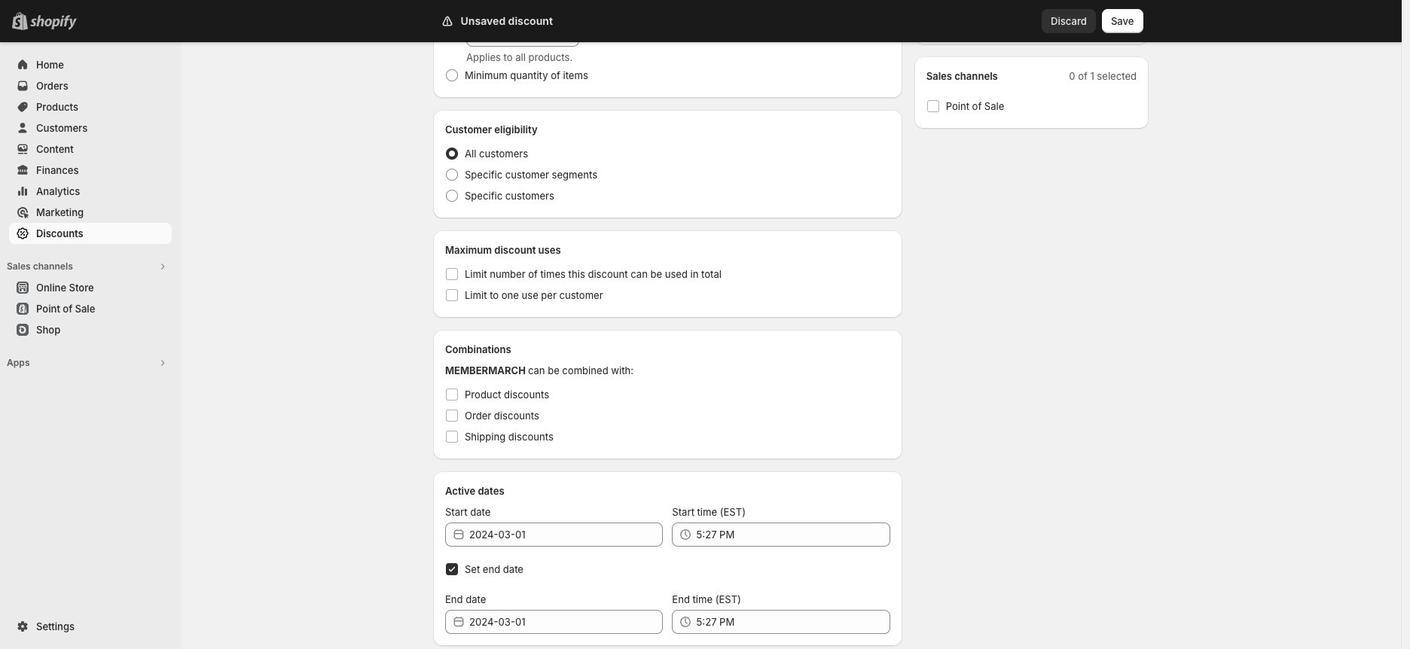 Task type: vqa. For each thing, say whether or not it's contained in the screenshot.
text field
no



Task type: locate. For each thing, give the bounding box(es) containing it.
shopify image
[[30, 15, 77, 30]]



Task type: describe. For each thing, give the bounding box(es) containing it.
0.00 text field
[[486, 23, 579, 47]]

Enter time text field
[[696, 523, 890, 547]]

YYYY-MM-DD text field
[[469, 523, 663, 547]]

Enter time text field
[[696, 610, 890, 634]]

YYYY-MM-DD text field
[[469, 610, 663, 634]]



